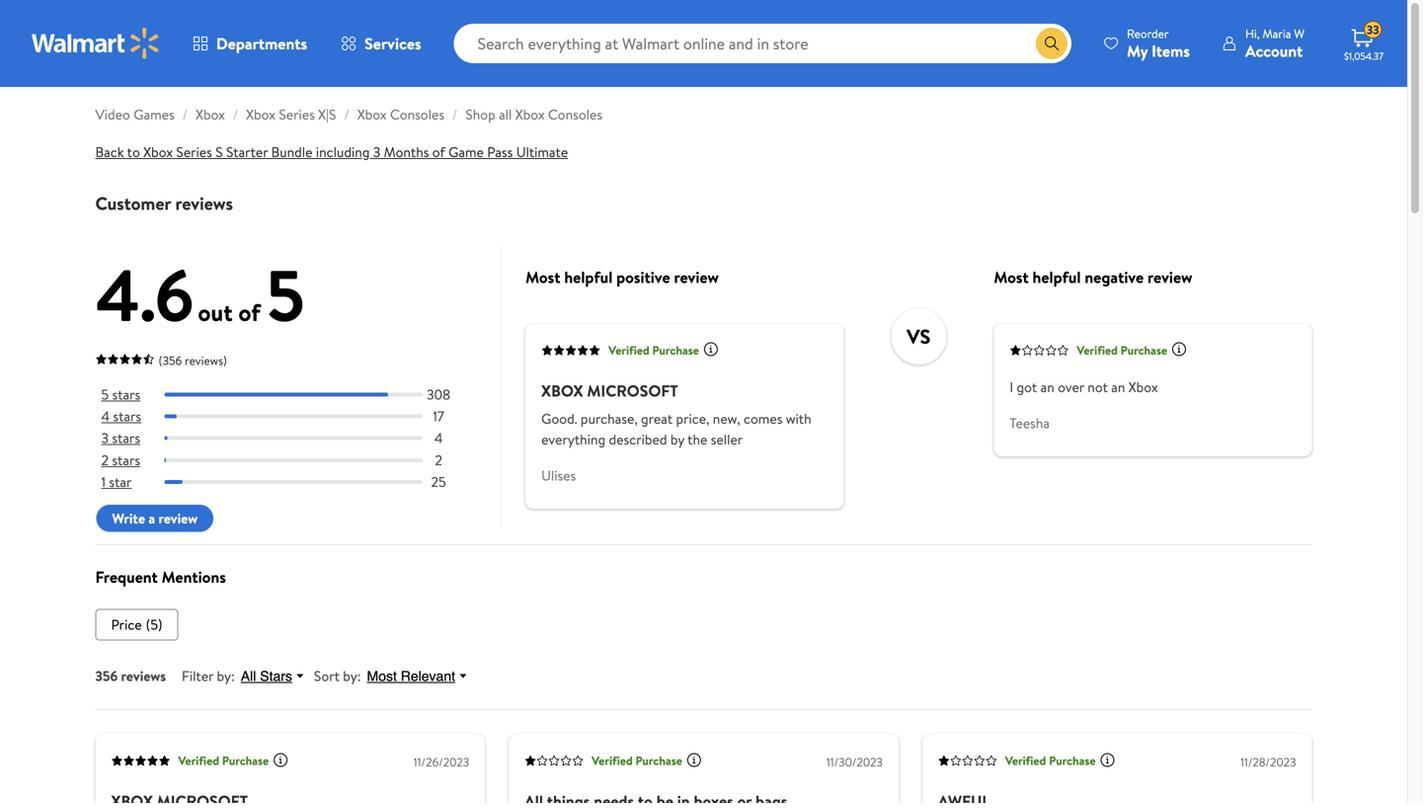 Task type: describe. For each thing, give the bounding box(es) containing it.
verified for i got an over not an xbox
[[1077, 342, 1118, 359]]

1 horizontal spatial series
[[279, 105, 315, 124]]

11/30/2023
[[827, 754, 883, 771]]

(356 reviews) link
[[95, 348, 227, 370]]

most for most relevant
[[367, 668, 397, 684]]

items
[[1152, 40, 1191, 62]]

3 stars
[[101, 429, 140, 448]]

1 horizontal spatial of
[[433, 142, 445, 162]]

0 horizontal spatial 3
[[101, 429, 109, 448]]

1 star
[[101, 472, 132, 491]]

services button
[[324, 20, 438, 67]]

progress bar for 2
[[165, 458, 423, 462]]

progress bar for 17
[[165, 415, 423, 419]]

by: for sort by:
[[343, 666, 361, 686]]

great
[[641, 409, 673, 428]]

4 / from the left
[[453, 105, 458, 124]]

17
[[433, 407, 444, 426]]

s
[[216, 142, 223, 162]]

verified purchase information image for 11/26/2023
[[273, 752, 289, 768]]

all
[[499, 105, 512, 124]]

xbox right not
[[1129, 377, 1159, 397]]

xbox up s
[[196, 105, 225, 124]]

by
[[671, 430, 685, 449]]

price,
[[676, 409, 710, 428]]

out
[[198, 296, 233, 329]]

filter by:
[[182, 666, 235, 686]]

back to xbox series s starter bundle including 3 months of game pass ultimate
[[95, 142, 568, 162]]

shop all xbox consoles link
[[466, 105, 603, 124]]

services
[[365, 33, 422, 54]]

verified for 11/26/2023
[[178, 753, 219, 769]]

most helpful positive review
[[526, 266, 719, 288]]

stars for 5 stars
[[112, 385, 140, 404]]

filter
[[182, 666, 214, 686]]

4 stars
[[101, 407, 141, 426]]

back
[[95, 142, 124, 162]]

price (5)
[[111, 615, 163, 634]]

review for most helpful negative review
[[1148, 266, 1193, 288]]

reorder
[[1128, 25, 1169, 42]]

hi,
[[1246, 25, 1260, 42]]

2 for 2
[[435, 450, 443, 470]]

vs
[[907, 323, 931, 350]]

including
[[316, 142, 370, 162]]

2 stars
[[101, 450, 140, 470]]

got
[[1017, 377, 1038, 397]]

xbox up starter
[[246, 105, 276, 124]]

0 horizontal spatial review
[[159, 509, 198, 528]]

most for most helpful negative review
[[994, 266, 1029, 288]]

308
[[427, 385, 451, 404]]

video
[[95, 105, 130, 124]]

customer
[[95, 191, 171, 216]]

xbox  microsoft good. purchase, great price, new, comes with everything described by the seller
[[542, 380, 812, 449]]

25
[[431, 472, 446, 491]]

xbox right x|s on the top of the page
[[357, 105, 387, 124]]

stars for 2 stars
[[112, 450, 140, 470]]

search icon image
[[1045, 36, 1060, 51]]

progress bar for 308
[[165, 393, 423, 397]]

reviews for 356 reviews
[[121, 666, 166, 686]]

microsoft
[[587, 380, 679, 401]]

2 / from the left
[[233, 105, 238, 124]]

purchase,
[[581, 409, 638, 428]]

2 consoles from the left
[[548, 105, 603, 124]]

departments
[[216, 33, 307, 54]]

(356 reviews)
[[159, 352, 227, 369]]

starter
[[226, 142, 268, 162]]

stars for 3 stars
[[112, 429, 140, 448]]

1 consoles from the left
[[390, 105, 445, 124]]

ulises
[[542, 466, 576, 485]]

verified purchase for i got an over not an xbox
[[1077, 342, 1168, 359]]

helpful for negative
[[1033, 266, 1081, 288]]

hi, maria w account
[[1246, 25, 1305, 62]]

negative
[[1085, 266, 1144, 288]]

teesha
[[1010, 413, 1050, 433]]

maria
[[1263, 25, 1292, 42]]

walmart image
[[32, 28, 160, 59]]

new,
[[713, 409, 741, 428]]

all stars
[[241, 668, 292, 684]]

356 reviews
[[95, 666, 166, 686]]

by: for filter by:
[[217, 666, 235, 686]]

xbox consoles link
[[357, 105, 445, 124]]

star
[[109, 472, 132, 491]]

0 horizontal spatial series
[[176, 142, 212, 162]]

most for most helpful positive review
[[526, 266, 561, 288]]

my
[[1128, 40, 1148, 62]]

i got an over not an xbox
[[1010, 377, 1159, 397]]

pass
[[487, 142, 513, 162]]

games
[[134, 105, 175, 124]]

positive
[[617, 266, 671, 288]]

4.6
[[95, 245, 194, 344]]

months
[[384, 142, 429, 162]]

i
[[1010, 377, 1014, 397]]

reviews for customer reviews
[[175, 191, 233, 216]]

over
[[1058, 377, 1085, 397]]

write a review link
[[95, 504, 215, 533]]

everything
[[542, 430, 606, 449]]

good.
[[542, 409, 578, 428]]

Walmart Site-Wide search field
[[454, 24, 1072, 63]]

most helpful negative review
[[994, 266, 1193, 288]]

progress bar for 25
[[165, 480, 423, 484]]

5 stars
[[101, 385, 140, 404]]

4 for 4 stars
[[101, 407, 110, 426]]

2 an from the left
[[1112, 377, 1126, 397]]

verified for 11/30/2023
[[592, 753, 633, 769]]

account
[[1246, 40, 1304, 62]]

verified purchase for 11/30/2023
[[592, 753, 683, 769]]

reorder my items
[[1128, 25, 1191, 62]]

1 an from the left
[[1041, 377, 1055, 397]]

stars
[[260, 668, 292, 684]]

x|s
[[318, 105, 336, 124]]

back to xbox series s starter bundle including 3 months of game pass ultimate link
[[95, 142, 568, 162]]

4.6 out of 5
[[95, 245, 305, 344]]



Task type: locate. For each thing, give the bounding box(es) containing it.
purchase for 11/28/2023
[[1050, 753, 1096, 769]]

helpful left negative
[[1033, 266, 1081, 288]]

(5)
[[146, 615, 163, 634]]

0 horizontal spatial an
[[1041, 377, 1055, 397]]

0 horizontal spatial 4
[[101, 407, 110, 426]]

0 vertical spatial 5
[[266, 245, 305, 344]]

2 for 2 stars
[[101, 450, 109, 470]]

not
[[1088, 377, 1109, 397]]

review right positive
[[674, 266, 719, 288]]

stars down 4 stars
[[112, 429, 140, 448]]

series left s
[[176, 142, 212, 162]]

5
[[266, 245, 305, 344], [101, 385, 109, 404]]

stars
[[112, 385, 140, 404], [113, 407, 141, 426], [112, 429, 140, 448], [112, 450, 140, 470]]

review for most helpful positive review
[[674, 266, 719, 288]]

game
[[449, 142, 484, 162]]

xbox series x|s link
[[246, 105, 336, 124]]

stars down the 5 stars
[[113, 407, 141, 426]]

progress bar
[[165, 393, 423, 397], [165, 415, 423, 419], [165, 436, 423, 440], [165, 458, 423, 462], [165, 480, 423, 484]]

0 vertical spatial series
[[279, 105, 315, 124]]

2 up 1
[[101, 450, 109, 470]]

sort by:
[[314, 666, 361, 686]]

1 by: from the left
[[217, 666, 235, 686]]

consoles
[[390, 105, 445, 124], [548, 105, 603, 124]]

consoles up 'months'
[[390, 105, 445, 124]]

mentions
[[162, 566, 226, 588]]

2 horizontal spatial review
[[1148, 266, 1193, 288]]

the
[[688, 430, 708, 449]]

2 horizontal spatial most
[[994, 266, 1029, 288]]

reviews
[[175, 191, 233, 216], [121, 666, 166, 686]]

1 helpful from the left
[[565, 266, 613, 288]]

stars down 3 stars
[[112, 450, 140, 470]]

most relevant button
[[361, 667, 477, 685]]

1 vertical spatial 4
[[435, 429, 443, 448]]

with
[[786, 409, 812, 428]]

3 up 2 stars
[[101, 429, 109, 448]]

frequent
[[95, 566, 158, 588]]

0 horizontal spatial consoles
[[390, 105, 445, 124]]

of left 'game'
[[433, 142, 445, 162]]

4 for 4
[[435, 429, 443, 448]]

an right got
[[1041, 377, 1055, 397]]

356
[[95, 666, 118, 686]]

verified purchase information image
[[1100, 752, 1116, 768]]

1 vertical spatial of
[[238, 296, 261, 329]]

w
[[1295, 25, 1305, 42]]

departments button
[[176, 20, 324, 67]]

3
[[373, 142, 381, 162], [101, 429, 109, 448]]

helpful for positive
[[565, 266, 613, 288]]

verified purchase information image for 11/30/2023
[[687, 752, 702, 768]]

1 vertical spatial 5
[[101, 385, 109, 404]]

most
[[526, 266, 561, 288], [994, 266, 1029, 288], [367, 668, 397, 684]]

purchase for i got an over not an xbox
[[1121, 342, 1168, 359]]

of inside 4.6 out of 5
[[238, 296, 261, 329]]

0 horizontal spatial 5
[[101, 385, 109, 404]]

(356
[[159, 352, 182, 369]]

xbox right all
[[516, 105, 545, 124]]

1 horizontal spatial by:
[[343, 666, 361, 686]]

price
[[111, 615, 142, 634]]

2 helpful from the left
[[1033, 266, 1081, 288]]

4 up 3 stars
[[101, 407, 110, 426]]

0 vertical spatial of
[[433, 142, 445, 162]]

0 horizontal spatial of
[[238, 296, 261, 329]]

0 horizontal spatial helpful
[[565, 266, 613, 288]]

0 vertical spatial 3
[[373, 142, 381, 162]]

1 horizontal spatial consoles
[[548, 105, 603, 124]]

xbox
[[196, 105, 225, 124], [246, 105, 276, 124], [357, 105, 387, 124], [516, 105, 545, 124], [143, 142, 173, 162], [1129, 377, 1159, 397]]

sort
[[314, 666, 340, 686]]

4 progress bar from the top
[[165, 458, 423, 462]]

verified purchase information image for i got an over not an xbox
[[1172, 342, 1188, 357]]

5 up 4 stars
[[101, 385, 109, 404]]

/ left shop
[[453, 105, 458, 124]]

described
[[609, 430, 667, 449]]

write a review
[[112, 509, 198, 528]]

most inside dropdown button
[[367, 668, 397, 684]]

reviews right 356
[[121, 666, 166, 686]]

11/26/2023
[[414, 754, 470, 771]]

bundle
[[271, 142, 313, 162]]

purchase for 11/26/2023
[[222, 753, 269, 769]]

helpful
[[565, 266, 613, 288], [1033, 266, 1081, 288]]

2 progress bar from the top
[[165, 415, 423, 419]]

33
[[1368, 21, 1380, 38]]

3 left 'months'
[[373, 142, 381, 162]]

of
[[433, 142, 445, 162], [238, 296, 261, 329]]

3 progress bar from the top
[[165, 436, 423, 440]]

verified purchase for 11/26/2023
[[178, 753, 269, 769]]

most relevant
[[367, 668, 456, 684]]

1 horizontal spatial an
[[1112, 377, 1126, 397]]

by: right sort
[[343, 666, 361, 686]]

frequent mentions
[[95, 566, 226, 588]]

purchase for 11/30/2023
[[636, 753, 683, 769]]

all
[[241, 668, 256, 684]]

verified purchase for 11/28/2023
[[1006, 753, 1096, 769]]

stars for 4 stars
[[113, 407, 141, 426]]

3 / from the left
[[344, 105, 350, 124]]

/
[[182, 105, 188, 124], [233, 105, 238, 124], [344, 105, 350, 124], [453, 105, 458, 124]]

by:
[[217, 666, 235, 686], [343, 666, 361, 686]]

to
[[127, 142, 140, 162]]

2
[[101, 450, 109, 470], [435, 450, 443, 470]]

1 horizontal spatial 5
[[266, 245, 305, 344]]

1
[[101, 472, 106, 491]]

review right negative
[[1148, 266, 1193, 288]]

1 / from the left
[[182, 105, 188, 124]]

1 vertical spatial series
[[176, 142, 212, 162]]

an right not
[[1112, 377, 1126, 397]]

by: left "all"
[[217, 666, 235, 686]]

0 horizontal spatial reviews
[[121, 666, 166, 686]]

1 horizontal spatial 4
[[435, 429, 443, 448]]

5 right out
[[266, 245, 305, 344]]

consoles up ultimate
[[548, 105, 603, 124]]

series left x|s on the top of the page
[[279, 105, 315, 124]]

1 2 from the left
[[101, 450, 109, 470]]

0 horizontal spatial 2
[[101, 450, 109, 470]]

progress bar for 4
[[165, 436, 423, 440]]

/ left xbox link
[[182, 105, 188, 124]]

0 horizontal spatial by:
[[217, 666, 235, 686]]

series
[[279, 105, 315, 124], [176, 142, 212, 162]]

/ right xbox link
[[233, 105, 238, 124]]

all stars button
[[235, 667, 314, 685]]

1 horizontal spatial reviews
[[175, 191, 233, 216]]

Search search field
[[454, 24, 1072, 63]]

list item containing price
[[95, 609, 178, 641]]

of right out
[[238, 296, 261, 329]]

ultimate
[[516, 142, 568, 162]]

xbox link
[[196, 105, 225, 124]]

video games / xbox / xbox series x|s / xbox consoles / shop all xbox consoles
[[95, 105, 603, 124]]

/ right x|s on the top of the page
[[344, 105, 350, 124]]

reviews)
[[185, 352, 227, 369]]

2 up "25"
[[435, 450, 443, 470]]

customer reviews
[[95, 191, 233, 216]]

1 horizontal spatial 2
[[435, 450, 443, 470]]

1 horizontal spatial review
[[674, 266, 719, 288]]

0 horizontal spatial most
[[367, 668, 397, 684]]

0 vertical spatial reviews
[[175, 191, 233, 216]]

4 down 17
[[435, 429, 443, 448]]

1 horizontal spatial 3
[[373, 142, 381, 162]]

xbox right to
[[143, 142, 173, 162]]

4
[[101, 407, 110, 426], [435, 429, 443, 448]]

verified purchase information image
[[703, 342, 719, 357], [1172, 342, 1188, 357], [273, 752, 289, 768], [687, 752, 702, 768]]

a
[[149, 509, 155, 528]]

review
[[674, 266, 719, 288], [1148, 266, 1193, 288], [159, 509, 198, 528]]

11/28/2023
[[1241, 754, 1297, 771]]

stars up 4 stars
[[112, 385, 140, 404]]

1 vertical spatial reviews
[[121, 666, 166, 686]]

1 horizontal spatial most
[[526, 266, 561, 288]]

$1,054.37
[[1345, 49, 1384, 63]]

seller
[[711, 430, 743, 449]]

5 progress bar from the top
[[165, 480, 423, 484]]

xbox
[[542, 380, 584, 401]]

1 progress bar from the top
[[165, 393, 423, 397]]

video games link
[[95, 105, 175, 124]]

reviews down s
[[175, 191, 233, 216]]

2 2 from the left
[[435, 450, 443, 470]]

shop
[[466, 105, 496, 124]]

review right a in the left bottom of the page
[[159, 509, 198, 528]]

0 vertical spatial 4
[[101, 407, 110, 426]]

verified for 11/28/2023
[[1006, 753, 1047, 769]]

1 vertical spatial 3
[[101, 429, 109, 448]]

1 horizontal spatial helpful
[[1033, 266, 1081, 288]]

relevant
[[401, 668, 456, 684]]

list item
[[95, 609, 178, 641]]

helpful left positive
[[565, 266, 613, 288]]

2 by: from the left
[[343, 666, 361, 686]]



Task type: vqa. For each thing, say whether or not it's contained in the screenshot.
Best
no



